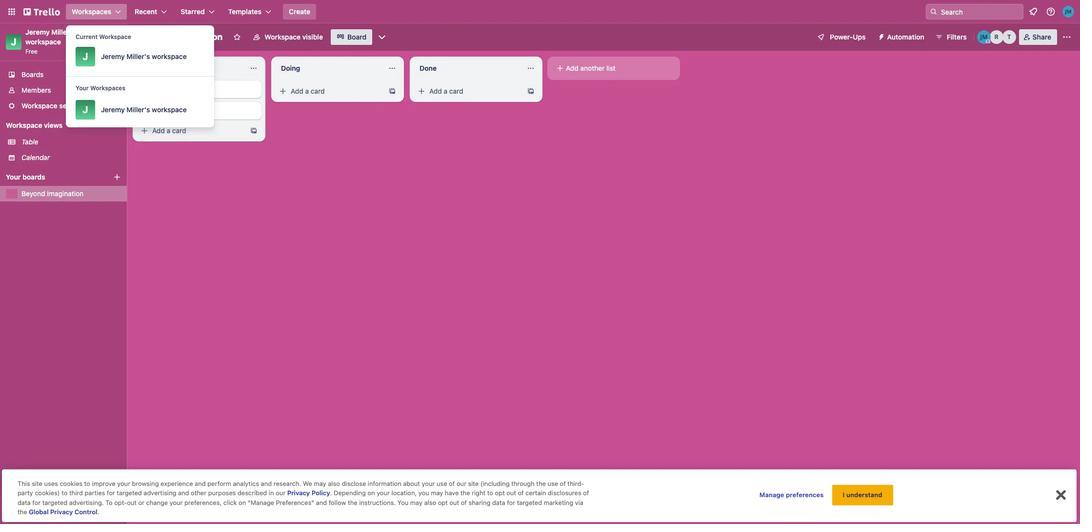 Task type: locate. For each thing, give the bounding box(es) containing it.
settings
[[59, 102, 85, 110]]

our up have
[[457, 480, 467, 488]]

filters button
[[933, 29, 970, 45]]

the up "certain"
[[537, 480, 546, 488]]

for inside this site uses cookies to improve your browsing experience and perform analytics and research. we may also disclose information about your use of our site (including through the use of third- party cookies) to third parties for targeted advertising and other purposes described in our
[[107, 489, 115, 497]]

on up instructions.
[[368, 489, 375, 497]]

to down (including
[[488, 489, 494, 497]]

0 horizontal spatial targeted
[[42, 499, 67, 507]]

of up disclosures
[[560, 480, 566, 488]]

sm image inside automation button
[[874, 29, 888, 43]]

0 horizontal spatial out
[[127, 499, 137, 507]]

create
[[289, 7, 311, 16]]

Doing text field
[[275, 61, 383, 76]]

targeted down cookies) at the left of page
[[42, 499, 67, 507]]

our right in
[[276, 489, 286, 497]]

of up have
[[449, 480, 455, 488]]

a down 'done' text box
[[444, 87, 448, 95]]

1 horizontal spatial targeted
[[117, 489, 142, 497]]

imagination
[[173, 32, 223, 42], [47, 189, 84, 198]]

targeted down "certain"
[[517, 499, 542, 507]]

jeremy
[[25, 28, 50, 36], [101, 52, 125, 61], [101, 105, 125, 114]]

miller's down current workspace at left
[[127, 52, 150, 61]]

1 vertical spatial privacy
[[50, 508, 73, 516]]

beyond down boards on the left of the page
[[21, 189, 45, 198]]

add a card link for 'doing' text box
[[275, 84, 385, 98]]

1 horizontal spatial jeremy miller (jeremymiller198) image
[[1063, 6, 1075, 18]]

1 horizontal spatial opt
[[495, 489, 505, 497]]

1 vertical spatial jeremy miller (jeremymiller198) image
[[978, 30, 991, 44]]

2 horizontal spatial to
[[488, 489, 494, 497]]

beyond imagination link
[[21, 189, 121, 199]]

targeted up opt-
[[117, 489, 142, 497]]

workspace
[[25, 38, 61, 46], [152, 52, 187, 61], [152, 105, 187, 114]]

marketing
[[544, 499, 574, 507]]

create from template… image
[[527, 87, 535, 95]]

third-
[[568, 480, 585, 488]]

imagination down starred dropdown button
[[173, 32, 223, 42]]

1 horizontal spatial also
[[424, 499, 437, 507]]

1 horizontal spatial add a card link
[[275, 84, 385, 98]]

1 horizontal spatial imagination
[[173, 32, 223, 42]]

imagination inside board name text field
[[173, 32, 223, 42]]

2 horizontal spatial out
[[507, 489, 516, 497]]

0 vertical spatial j
[[11, 36, 16, 47]]

workspace down members
[[21, 102, 57, 110]]

open information menu image
[[1047, 7, 1056, 17]]

0 vertical spatial on
[[368, 489, 375, 497]]

j down "your workspaces"
[[83, 104, 88, 115]]

add a card down 'done' text box
[[430, 87, 464, 95]]

imagination inside beyond imagination link
[[47, 189, 84, 198]]

card for 'done' text box
[[450, 87, 464, 95]]

workspace up table
[[6, 121, 42, 129]]

your
[[76, 84, 89, 92], [6, 173, 21, 181]]

opt down (including
[[495, 489, 505, 497]]

via
[[575, 499, 584, 507]]

list
[[607, 64, 616, 72]]

1 use from the left
[[437, 480, 447, 488]]

j link
[[6, 34, 21, 50]]

0 horizontal spatial .
[[97, 508, 99, 516]]

perform
[[208, 480, 231, 488]]

workspace visible
[[265, 33, 323, 41]]

0 horizontal spatial privacy
[[50, 508, 73, 516]]

card down meeting
[[172, 126, 186, 135]]

your for your boards
[[6, 173, 21, 181]]

templates
[[228, 7, 262, 16]]

workspaces inside dropdown button
[[72, 7, 111, 16]]

beyond imagination down starred
[[140, 32, 223, 42]]

0 horizontal spatial create from template… image
[[250, 127, 258, 135]]

and inside '. depending on your location, you may have the right to opt out of certain disclosures of data for targeted advertising. to opt-out or change your preferences, click on "manage preferences" and follow the instructions. you may also opt out of sharing data for targeted marketing via the'
[[316, 499, 327, 507]]

jeremy miller (jeremymiller198) image left r
[[978, 30, 991, 44]]

1 vertical spatial jeremy miller's workspace
[[101, 105, 187, 114]]

workspaces
[[72, 7, 111, 16], [90, 84, 125, 92]]

beyond
[[140, 32, 171, 42], [21, 189, 45, 198]]

2 vertical spatial j
[[83, 104, 88, 115]]

data down party
[[18, 499, 31, 507]]

on right click
[[239, 499, 246, 507]]

beyond down recent dropdown button
[[140, 32, 171, 42]]

0 horizontal spatial your
[[6, 173, 21, 181]]

jeremy up the free
[[25, 28, 50, 36]]

miller's left 'current'
[[51, 28, 76, 36]]

may down you
[[411, 499, 423, 507]]

add a card link
[[275, 84, 385, 98], [414, 84, 523, 98], [137, 124, 246, 138]]

add a card link for 'done' text box
[[414, 84, 523, 98]]

add a card
[[291, 87, 325, 95], [430, 87, 464, 95], [152, 126, 186, 135]]

jeremy miller (jeremymiller198) image right open information menu image
[[1063, 6, 1075, 18]]

to inside '. depending on your location, you may have the right to opt out of certain disclosures of data for targeted advertising. to opt-out or change your preferences, click on "manage preferences" and follow the instructions. you may also opt out of sharing data for targeted marketing via the'
[[488, 489, 494, 497]]

0 horizontal spatial also
[[328, 480, 340, 488]]

"manage
[[248, 499, 274, 507]]

1 vertical spatial opt
[[438, 499, 448, 507]]

may up "policy"
[[314, 480, 326, 488]]

j down 'current'
[[83, 51, 88, 62]]

2 horizontal spatial a
[[444, 87, 448, 95]]

jeremy miller's workspace down board name text field
[[101, 52, 187, 61]]

Board name text field
[[135, 29, 228, 45]]

1 horizontal spatial card
[[311, 87, 325, 95]]

workspace inside button
[[265, 33, 301, 41]]

opt down have
[[438, 499, 448, 507]]

and up other
[[195, 480, 206, 488]]

. up follow
[[330, 489, 332, 497]]

card down 'done' text box
[[450, 87, 464, 95]]

kickoff meeting link
[[137, 102, 262, 120]]

out
[[507, 489, 516, 497], [127, 499, 137, 507], [450, 499, 459, 507]]

and down "policy"
[[316, 499, 327, 507]]

0 vertical spatial jeremy miller (jeremymiller198) image
[[1063, 6, 1075, 18]]

workspaces up 'current'
[[72, 7, 111, 16]]

may inside this site uses cookies to improve your browsing experience and perform analytics and research. we may also disclose information about your use of our site (including through the use of third- party cookies) to third parties for targeted advertising and other purposes described in our
[[314, 480, 326, 488]]

1 horizontal spatial for
[[107, 489, 115, 497]]

use
[[437, 480, 447, 488], [548, 480, 558, 488]]

a for 'doing' text box
[[305, 87, 309, 95]]

0 horizontal spatial add a card
[[152, 126, 186, 135]]

your for your workspaces
[[76, 84, 89, 92]]

for up to
[[107, 489, 115, 497]]

0 horizontal spatial use
[[437, 480, 447, 488]]

workspace down board name text field
[[152, 52, 187, 61]]

. inside '. depending on your location, you may have the right to opt out of certain disclosures of data for targeted advertising. to opt-out or change your preferences, click on "manage preferences" and follow the instructions. you may also opt out of sharing data for targeted marketing via the'
[[330, 489, 332, 497]]

use up have
[[437, 480, 447, 488]]

use up disclosures
[[548, 480, 558, 488]]

your left boards on the left of the page
[[6, 173, 21, 181]]

0 horizontal spatial for
[[32, 499, 41, 507]]

0 vertical spatial jeremy miller's workspace
[[101, 52, 187, 61]]

a for 'done' text box
[[444, 87, 448, 95]]

0 vertical spatial .
[[330, 489, 332, 497]]

cookies)
[[35, 489, 60, 497]]

add a card down kickoff meeting
[[152, 126, 186, 135]]

j left jeremy miller's workspace free
[[11, 36, 16, 47]]

workspace inside dropdown button
[[21, 102, 57, 110]]

1 jeremy miller's workspace from the top
[[101, 52, 187, 61]]

table link
[[21, 137, 121, 147]]

add down kickoff at the left of the page
[[152, 126, 165, 135]]

1 horizontal spatial data
[[493, 499, 506, 507]]

out down through
[[507, 489, 516, 497]]

0 vertical spatial workspace
[[25, 38, 61, 46]]

1 horizontal spatial to
[[84, 480, 90, 488]]

0 horizontal spatial a
[[167, 126, 170, 135]]

r
[[995, 33, 999, 41]]

jeremy miller (jeremymiller198) image
[[1063, 6, 1075, 18], [978, 30, 991, 44]]

jeremy down "your workspaces"
[[101, 105, 125, 114]]

1 data from the left
[[18, 499, 31, 507]]

recent button
[[129, 4, 173, 20]]

0 vertical spatial privacy
[[287, 489, 310, 497]]

third
[[69, 489, 83, 497]]

templates button
[[222, 4, 277, 20]]

also down you
[[424, 499, 437, 507]]

. down advertising.
[[97, 508, 99, 516]]

location,
[[392, 489, 417, 497]]

workspaces button
[[66, 4, 127, 20]]

1 vertical spatial imagination
[[47, 189, 84, 198]]

targeted inside this site uses cookies to improve your browsing experience and perform analytics and research. we may also disclose information about your use of our site (including through the use of third- party cookies) to third parties for targeted advertising and other purposes described in our
[[117, 489, 142, 497]]

jeremy inside jeremy miller's workspace free
[[25, 28, 50, 36]]

0 horizontal spatial may
[[314, 480, 326, 488]]

1 horizontal spatial use
[[548, 480, 558, 488]]

0 vertical spatial miller's
[[51, 28, 76, 36]]

1 horizontal spatial beyond imagination
[[140, 32, 223, 42]]

.
[[330, 489, 332, 497], [97, 508, 99, 516]]

you
[[419, 489, 429, 497]]

j inside "link"
[[11, 36, 16, 47]]

1 horizontal spatial create from template… image
[[389, 87, 396, 95]]

may
[[314, 480, 326, 488], [431, 489, 443, 497], [411, 499, 423, 507]]

starred button
[[175, 4, 221, 20]]

1 vertical spatial jeremy
[[101, 52, 125, 61]]

visible
[[303, 33, 323, 41]]

0 vertical spatial imagination
[[173, 32, 223, 42]]

1 horizontal spatial site
[[468, 480, 479, 488]]

add a card link down 'doing' text box
[[275, 84, 385, 98]]

instructions.
[[359, 499, 396, 507]]

share
[[1033, 33, 1052, 41]]

the left right
[[461, 489, 470, 497]]

0 vertical spatial may
[[314, 480, 326, 488]]

jeremy miller's workspace
[[101, 52, 187, 61], [101, 105, 187, 114]]

1 horizontal spatial add a card
[[291, 87, 325, 95]]

add a card link down kickoff meeting link at the left of the page
[[137, 124, 246, 138]]

global privacy control .
[[29, 508, 99, 516]]

change
[[146, 499, 168, 507]]

2 horizontal spatial card
[[450, 87, 464, 95]]

1 vertical spatial also
[[424, 499, 437, 507]]

0 vertical spatial your
[[76, 84, 89, 92]]

1 horizontal spatial your
[[76, 84, 89, 92]]

0 vertical spatial workspaces
[[72, 7, 111, 16]]

0 horizontal spatial beyond imagination
[[21, 189, 84, 198]]

out down have
[[450, 499, 459, 507]]

0 vertical spatial opt
[[495, 489, 505, 497]]

2 horizontal spatial add a card
[[430, 87, 464, 95]]

of down through
[[518, 489, 524, 497]]

imagination down your boards with 1 items element
[[47, 189, 84, 198]]

to up parties
[[84, 480, 90, 488]]

workspace down social media text box
[[152, 105, 187, 114]]

add a card down 'doing' text box
[[291, 87, 325, 95]]

search image
[[930, 8, 938, 16]]

power-ups button
[[811, 29, 872, 45]]

j
[[11, 36, 16, 47], [83, 51, 88, 62], [83, 104, 88, 115]]

or
[[138, 499, 145, 507]]

and
[[195, 480, 206, 488], [261, 480, 272, 488], [178, 489, 189, 497], [316, 499, 327, 507]]

0 horizontal spatial jeremy miller (jeremymiller198) image
[[978, 30, 991, 44]]

jeremy miller (jeremymiller198) image inside primary 'element'
[[1063, 6, 1075, 18]]

1 horizontal spatial out
[[450, 499, 459, 507]]

workspace up the free
[[25, 38, 61, 46]]

your workspaces
[[76, 84, 125, 92]]

1 vertical spatial on
[[239, 499, 246, 507]]

workspace
[[265, 33, 301, 41], [99, 33, 131, 41], [21, 102, 57, 110], [6, 121, 42, 129]]

out left the "or"
[[127, 499, 137, 507]]

2 site from the left
[[468, 480, 479, 488]]

to left third
[[62, 489, 68, 497]]

targeted
[[117, 489, 142, 497], [42, 499, 67, 507], [517, 499, 542, 507]]

1 horizontal spatial a
[[305, 87, 309, 95]]

1 horizontal spatial privacy
[[287, 489, 310, 497]]

card down 'doing' text box
[[311, 87, 325, 95]]

try
[[22, 506, 32, 515]]

0 notifications image
[[1028, 6, 1040, 18]]

card for 'doing' text box
[[311, 87, 325, 95]]

privacy policy link
[[287, 489, 330, 497]]

Search field
[[938, 4, 1024, 19]]

1 vertical spatial workspace
[[152, 52, 187, 61]]

rubyanndersson (rubyanndersson) image
[[990, 30, 1004, 44]]

0 horizontal spatial card
[[172, 126, 186, 135]]

data right sharing at left
[[493, 499, 506, 507]]

0 vertical spatial jeremy
[[25, 28, 50, 36]]

0 horizontal spatial site
[[32, 480, 42, 488]]

i understand button
[[833, 485, 894, 505]]

your up settings
[[76, 84, 89, 92]]

miller's left meeting
[[127, 105, 150, 114]]

site right the this in the left of the page
[[32, 480, 42, 488]]

sm image
[[874, 29, 888, 43], [278, 86, 288, 96], [417, 86, 427, 96], [140, 126, 149, 136]]

2 vertical spatial workspace
[[152, 105, 187, 114]]

2 horizontal spatial may
[[431, 489, 443, 497]]

may right you
[[431, 489, 443, 497]]

0 horizontal spatial on
[[239, 499, 246, 507]]

for down through
[[507, 499, 516, 507]]

workspace inside jeremy miller's workspace free
[[25, 38, 61, 46]]

other
[[191, 489, 207, 497]]

add down 'done' text box
[[430, 87, 442, 95]]

2 vertical spatial may
[[411, 499, 423, 507]]

beyond imagination
[[140, 32, 223, 42], [21, 189, 84, 198]]

create from template… image
[[389, 87, 396, 95], [250, 127, 258, 135]]

1 vertical spatial beyond
[[21, 189, 45, 198]]

add another list
[[566, 64, 616, 72]]

add down 'doing' text box
[[291, 87, 304, 95]]

browsing
[[132, 480, 159, 488]]

a down 'doing' text box
[[305, 87, 309, 95]]

1 horizontal spatial beyond
[[140, 32, 171, 42]]

1 vertical spatial your
[[6, 173, 21, 181]]

1 horizontal spatial our
[[457, 480, 467, 488]]

advertising.
[[69, 499, 104, 507]]

automation button
[[874, 29, 931, 45]]

also up "policy"
[[328, 480, 340, 488]]

workspace left visible
[[265, 33, 301, 41]]

boards
[[21, 70, 44, 79]]

0 horizontal spatial add a card link
[[137, 124, 246, 138]]

2 horizontal spatial add a card link
[[414, 84, 523, 98]]

add
[[566, 64, 579, 72], [291, 87, 304, 95], [430, 87, 442, 95], [152, 126, 165, 135]]

0 vertical spatial our
[[457, 480, 467, 488]]

1 horizontal spatial .
[[330, 489, 332, 497]]

a down kickoff meeting
[[167, 126, 170, 135]]

about
[[403, 480, 420, 488]]

0 vertical spatial beyond imagination
[[140, 32, 223, 42]]

jeremy down current workspace at left
[[101, 52, 125, 61]]

1 vertical spatial our
[[276, 489, 286, 497]]

0 vertical spatial also
[[328, 480, 340, 488]]

0 horizontal spatial imagination
[[47, 189, 84, 198]]

site up right
[[468, 480, 479, 488]]

1 site from the left
[[32, 480, 42, 488]]

understand
[[847, 491, 883, 499]]

0 horizontal spatial data
[[18, 499, 31, 507]]

add a card link down 'done' text box
[[414, 84, 523, 98]]

1 vertical spatial miller's
[[127, 52, 150, 61]]

add a card for 'doing' text box
[[291, 87, 325, 95]]

workspaces down boards link
[[90, 84, 125, 92]]

beyond imagination down your boards with 1 items element
[[21, 189, 84, 198]]

for up global
[[32, 499, 41, 507]]

card
[[311, 87, 325, 95], [450, 87, 464, 95], [172, 126, 186, 135]]

add board image
[[113, 173, 121, 181]]

add right sm icon
[[566, 64, 579, 72]]

also inside '. depending on your location, you may have the right to opt out of certain disclosures of data for targeted advertising. to opt-out or change your preferences, click on "manage preferences" and follow the instructions. you may also opt out of sharing data for targeted marketing via the'
[[424, 499, 437, 507]]

primary element
[[0, 0, 1081, 23]]

workspace for visible
[[265, 33, 301, 41]]

jeremy miller's workspace down "your workspaces"
[[101, 105, 187, 114]]

0 vertical spatial beyond
[[140, 32, 171, 42]]

meeting
[[166, 106, 192, 115]]



Task type: vqa. For each thing, say whether or not it's contained in the screenshot.
Targeted
yes



Task type: describe. For each thing, give the bounding box(es) containing it.
your up opt-
[[117, 480, 130, 488]]

current
[[76, 33, 98, 41]]

workspace visible button
[[247, 29, 329, 45]]

this site uses cookies to improve your browsing experience and perform analytics and research. we may also disclose information about your use of our site (including through the use of third- party cookies) to third parties for targeted advertising and other purposes described in our
[[18, 480, 585, 497]]

free
[[25, 48, 38, 55]]

star or unstar board image
[[234, 33, 241, 41]]

2 horizontal spatial for
[[507, 499, 516, 507]]

add another list link
[[552, 61, 677, 76]]

i understand
[[843, 491, 883, 499]]

experience
[[161, 480, 193, 488]]

0 horizontal spatial our
[[276, 489, 286, 497]]

create button
[[283, 4, 316, 20]]

control
[[75, 508, 97, 516]]

certain
[[526, 489, 546, 497]]

and up in
[[261, 480, 272, 488]]

t
[[1008, 33, 1012, 41]]

this member is an admin of this board. image
[[986, 40, 991, 44]]

1 vertical spatial may
[[431, 489, 443, 497]]

ups
[[853, 33, 866, 41]]

workspace for settings
[[21, 102, 57, 110]]

through
[[512, 480, 535, 488]]

kickoff meeting
[[143, 106, 192, 115]]

terryturtle85 (terryturtle85) image
[[1003, 30, 1017, 44]]

jeremy miller's workspace link
[[25, 28, 77, 46]]

recent
[[135, 7, 157, 16]]

calendar link
[[21, 153, 121, 163]]

members link
[[0, 83, 127, 98]]

customize views image
[[377, 32, 387, 42]]

right
[[472, 489, 486, 497]]

2 data from the left
[[493, 499, 506, 507]]

manage preferences
[[760, 491, 824, 499]]

(including
[[481, 480, 510, 488]]

1 vertical spatial .
[[97, 508, 99, 516]]

share button
[[1020, 29, 1058, 45]]

kickoff
[[143, 106, 165, 115]]

Social Media text field
[[137, 61, 244, 76]]

r button
[[990, 30, 1004, 44]]

follow
[[329, 499, 346, 507]]

add for the bottommost create from template… image
[[152, 126, 165, 135]]

beyond imagination inside board name text field
[[140, 32, 223, 42]]

0 horizontal spatial to
[[62, 489, 68, 497]]

global privacy control link
[[29, 508, 97, 516]]

we
[[303, 480, 312, 488]]

try premium free button
[[6, 503, 119, 518]]

your up you
[[422, 480, 435, 488]]

another
[[581, 64, 605, 72]]

1 vertical spatial workspaces
[[90, 84, 125, 92]]

information
[[368, 480, 402, 488]]

table
[[21, 138, 38, 146]]

back to home image
[[23, 4, 60, 20]]

advertising
[[144, 489, 176, 497]]

workspace settings
[[21, 102, 85, 110]]

workspace for views
[[6, 121, 42, 129]]

boards
[[22, 173, 45, 181]]

click
[[223, 499, 237, 507]]

disclosures
[[548, 489, 582, 497]]

premium
[[34, 506, 62, 515]]

jeremy miller's workspace free
[[25, 28, 77, 55]]

starred
[[181, 7, 205, 16]]

add a card for 'done' text box
[[430, 87, 464, 95]]

0 vertical spatial create from template… image
[[389, 87, 396, 95]]

2 jeremy miller's workspace from the top
[[101, 105, 187, 114]]

beyond inside board name text field
[[140, 32, 171, 42]]

your down information
[[377, 489, 390, 497]]

2 vertical spatial miller's
[[127, 105, 150, 114]]

add for create from template… icon
[[430, 87, 442, 95]]

manage
[[760, 491, 785, 499]]

you
[[398, 499, 409, 507]]

2 vertical spatial jeremy
[[101, 105, 125, 114]]

preferences,
[[185, 499, 222, 507]]

cookies
[[60, 480, 83, 488]]

your down advertising on the bottom left of page
[[170, 499, 183, 507]]

parties
[[85, 489, 105, 497]]

sharing
[[469, 499, 491, 507]]

free
[[64, 506, 76, 515]]

members
[[21, 86, 51, 94]]

1 vertical spatial j
[[83, 51, 88, 62]]

power-
[[831, 33, 854, 41]]

sm image
[[556, 63, 565, 73]]

2 horizontal spatial targeted
[[517, 499, 542, 507]]

Done text field
[[414, 61, 521, 76]]

views
[[44, 121, 63, 129]]

preferences"
[[276, 499, 314, 507]]

and down experience
[[178, 489, 189, 497]]

miller's inside jeremy miller's workspace free
[[51, 28, 76, 36]]

1 horizontal spatial may
[[411, 499, 423, 507]]

research.
[[274, 480, 301, 488]]

also inside this site uses cookies to improve your browsing experience and perform analytics and research. we may also disclose information about your use of our site (including through the use of third- party cookies) to third parties for targeted advertising and other purposes described in our
[[328, 480, 340, 488]]

depending
[[334, 489, 366, 497]]

power-ups
[[831, 33, 866, 41]]

i
[[843, 491, 845, 499]]

the down depending
[[348, 499, 358, 507]]

2 use from the left
[[548, 480, 558, 488]]

this
[[18, 480, 30, 488]]

your boards with 1 items element
[[6, 171, 99, 183]]

uses
[[44, 480, 58, 488]]

described
[[238, 489, 267, 497]]

the inside this site uses cookies to improve your browsing experience and perform analytics and research. we may also disclose information about your use of our site (including through the use of third- party cookies) to third parties for targeted advertising and other purposes described in our
[[537, 480, 546, 488]]

add for create from template… image to the top
[[291, 87, 304, 95]]

privacy policy
[[287, 489, 330, 497]]

1 vertical spatial beyond imagination
[[21, 189, 84, 198]]

the left global
[[18, 508, 27, 516]]

filters
[[947, 33, 967, 41]]

of up via
[[584, 489, 589, 497]]

current workspace
[[76, 33, 131, 41]]

show menu image
[[1063, 32, 1073, 42]]

boards link
[[0, 67, 127, 83]]

t button
[[1003, 30, 1017, 44]]

privacy alert dialog
[[2, 470, 1077, 522]]

party
[[18, 489, 33, 497]]

your boards
[[6, 173, 45, 181]]

improve
[[92, 480, 116, 488]]

0 horizontal spatial opt
[[438, 499, 448, 507]]

automation
[[888, 33, 925, 41]]

1 horizontal spatial on
[[368, 489, 375, 497]]

board
[[348, 33, 367, 41]]

workspace right 'current'
[[99, 33, 131, 41]]

of left sharing at left
[[461, 499, 467, 507]]

. depending on your location, you may have the right to opt out of certain disclosures of data for targeted advertising. to opt-out or change your preferences, click on "manage preferences" and follow the instructions. you may also opt out of sharing data for targeted marketing via the
[[18, 489, 589, 516]]

manage preferences button
[[760, 486, 824, 505]]

policy
[[312, 489, 330, 497]]

1 vertical spatial create from template… image
[[250, 127, 258, 135]]

preferences
[[787, 491, 824, 499]]

0 horizontal spatial beyond
[[21, 189, 45, 198]]



